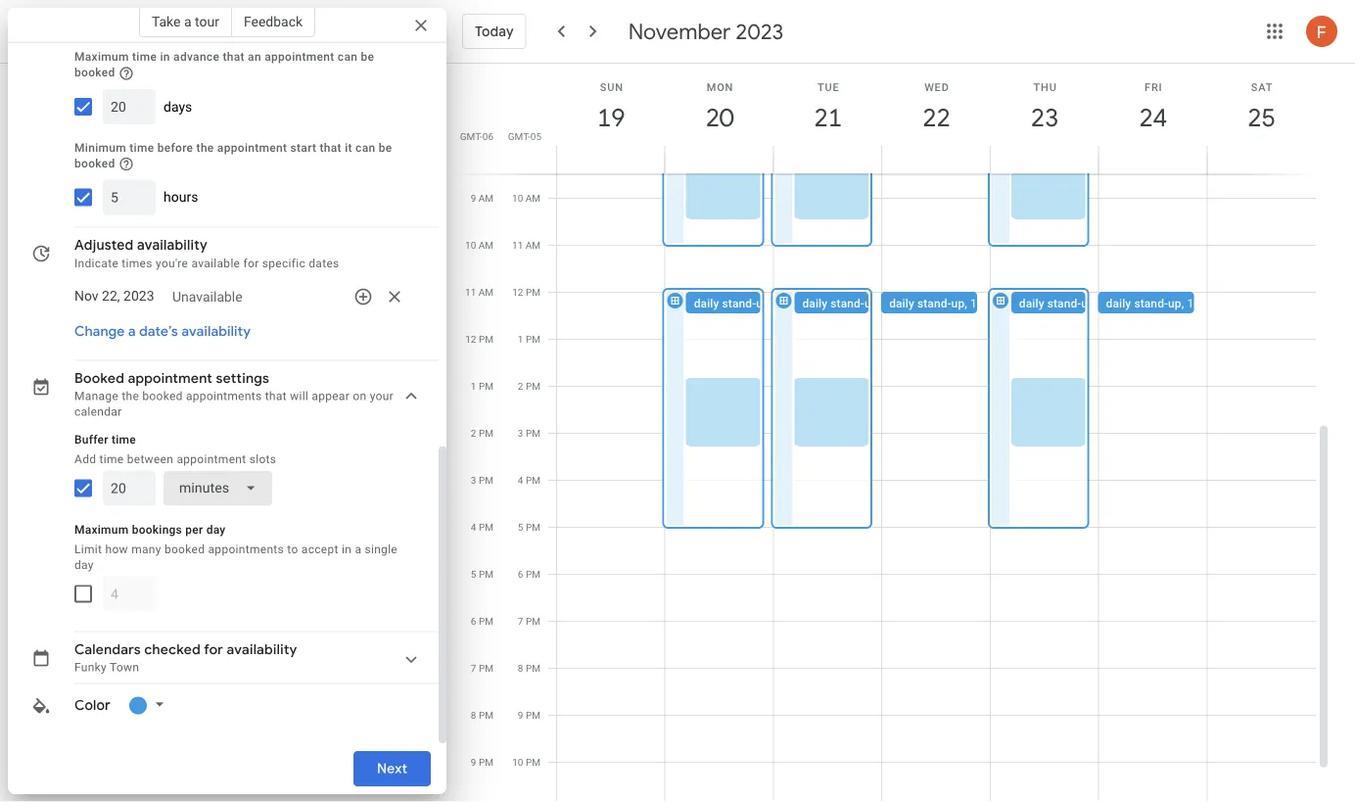 Task type: describe. For each thing, give the bounding box(es) containing it.
thursday, november 23 element
[[1023, 95, 1068, 140]]

1 daily stand-up button from the left
[[686, 292, 806, 314]]

1 vertical spatial day
[[74, 559, 94, 572]]

maximum bookings per day limit how many booked appointments to accept in a single day
[[74, 523, 398, 572]]

monday, november 20 element
[[698, 95, 743, 140]]

your
[[370, 390, 394, 404]]

town
[[110, 661, 139, 675]]

take
[[152, 13, 181, 29]]

0 vertical spatial 5
[[518, 522, 524, 533]]

for inside adjusted availability indicate times you're available for specific dates
[[243, 257, 259, 271]]

days
[[164, 99, 192, 115]]

manage
[[74, 390, 119, 404]]

maximum time in advance that an appointment can be booked
[[74, 50, 374, 80]]

3 daily stand-up button from the left
[[1012, 292, 1131, 314]]

the inside booked appointment settings manage the booked appointments that will appear on your calendar
[[122, 390, 139, 404]]

wed
[[925, 81, 950, 93]]

5 up from the left
[[1169, 297, 1182, 311]]

calendar
[[74, 406, 122, 419]]

2 up from the left
[[865, 297, 878, 311]]

slots
[[250, 453, 277, 466]]

0 horizontal spatial 12 pm
[[466, 334, 494, 345]]

1 up from the left
[[756, 297, 770, 311]]

be inside minimum time before the appointment start that it can be booked
[[379, 141, 392, 155]]

adjusted
[[74, 237, 134, 255]]

thu
[[1034, 81, 1058, 93]]

take a tour
[[152, 13, 219, 29]]

maximum for maximum time in advance that an appointment can be booked
[[74, 50, 129, 64]]

2 vertical spatial 10
[[513, 757, 524, 769]]

23
[[1030, 101, 1058, 134]]

november 2023
[[629, 18, 784, 45]]

20 column header
[[665, 64, 774, 174]]

fri 24
[[1139, 81, 1167, 134]]

that inside booked appointment settings manage the booked appointments that will appear on your calendar
[[265, 390, 287, 404]]

0 horizontal spatial 9 pm
[[471, 757, 494, 769]]

change
[[74, 323, 125, 341]]

that inside maximum time in advance that an appointment can be booked
[[223, 50, 245, 64]]

sun
[[600, 81, 624, 93]]

19 column header
[[556, 64, 666, 174]]

fri
[[1145, 81, 1163, 93]]

limit
[[74, 543, 102, 557]]

calendars checked for availability funky town
[[74, 642, 297, 675]]

grid containing 19
[[455, 64, 1332, 802]]

Maximum bookings per day number field
[[111, 577, 148, 612]]

appear
[[312, 390, 350, 404]]

calendars
[[74, 642, 141, 659]]

unavailable
[[172, 289, 243, 305]]

0 horizontal spatial 8
[[471, 710, 477, 721]]

today
[[475, 23, 514, 40]]

1 horizontal spatial 1 pm
[[518, 334, 541, 345]]

Minimum amount of hours before the start of the appointment that it can be booked number field
[[111, 180, 148, 216]]

dates
[[309, 257, 339, 271]]

booked
[[74, 370, 125, 388]]

before
[[157, 141, 193, 155]]

1 horizontal spatial 12 pm
[[513, 287, 541, 298]]

indicate
[[74, 257, 119, 271]]

a inside maximum bookings per day limit how many booked appointments to accept in a single day
[[355, 543, 362, 557]]

1 vertical spatial 3
[[471, 475, 477, 486]]

between
[[127, 453, 174, 466]]

minimum time before the appointment start that it can be booked
[[74, 141, 392, 171]]

1 horizontal spatial 7 pm
[[518, 616, 541, 627]]

2 , from the left
[[1182, 297, 1185, 311]]

wednesday, november 22 element
[[914, 95, 960, 140]]

times
[[122, 257, 153, 271]]

1 daily stand-up from the left
[[694, 297, 770, 311]]

how
[[105, 543, 128, 557]]

sun 19
[[596, 81, 624, 134]]

gmt- for 05
[[508, 130, 531, 142]]

0 horizontal spatial 6
[[471, 616, 477, 627]]

1 vertical spatial 10
[[465, 240, 476, 251]]

0 vertical spatial 6 pm
[[518, 569, 541, 580]]

single
[[365, 543, 398, 557]]

appointments inside maximum bookings per day limit how many booked appointments to accept in a single day
[[208, 543, 284, 557]]

start
[[291, 141, 317, 155]]

appointment inside maximum time in advance that an appointment can be booked
[[265, 50, 335, 64]]

0 horizontal spatial 7 pm
[[471, 663, 494, 674]]

0 vertical spatial day
[[206, 523, 226, 537]]

9 am
[[471, 192, 494, 204]]

time for buffer
[[112, 433, 136, 447]]

10 pm
[[513, 757, 541, 769]]

feedback
[[244, 13, 303, 29]]

mon 20
[[705, 81, 734, 134]]

mon
[[707, 81, 734, 93]]

take a tour button
[[139, 6, 232, 37]]

20
[[705, 101, 733, 134]]

1 horizontal spatial 5 pm
[[518, 522, 541, 533]]

per
[[185, 523, 203, 537]]

0 horizontal spatial 1
[[471, 381, 477, 392]]

tue 21
[[813, 81, 841, 134]]

appointment inside booked appointment settings manage the booked appointments that will appear on your calendar
[[128, 370, 213, 388]]

22
[[922, 101, 950, 134]]

appointment inside buffer time add time between appointment slots
[[177, 453, 246, 466]]

gmt- for 06
[[460, 130, 483, 142]]

1 horizontal spatial 3
[[518, 428, 524, 439]]

1 stand- from the left
[[722, 297, 756, 311]]

sat
[[1252, 81, 1274, 93]]

available
[[192, 257, 240, 271]]

0 horizontal spatial 4
[[471, 522, 477, 533]]

adjusted availability indicate times you're available for specific dates
[[74, 237, 339, 271]]

1 horizontal spatial 2 pm
[[518, 381, 541, 392]]

time right 'add'
[[99, 453, 124, 466]]

1 vertical spatial 2
[[471, 428, 477, 439]]

tour
[[195, 13, 219, 29]]

change a date's availability
[[74, 323, 251, 341]]

booked inside maximum time in advance that an appointment can be booked
[[74, 66, 115, 80]]

sat 25
[[1247, 81, 1275, 134]]

23 column header
[[990, 64, 1100, 174]]

availability for date's
[[182, 323, 251, 341]]

wed 22
[[922, 81, 950, 134]]

1 vertical spatial 9
[[518, 710, 524, 721]]

1 horizontal spatial 6
[[518, 569, 524, 580]]

friday, november 24 element
[[1131, 95, 1176, 140]]

2 daily stand-up from the left
[[803, 297, 878, 311]]

1 daily stand-up , 12pm from the left
[[890, 297, 1001, 311]]

bookings
[[132, 523, 182, 537]]

on
[[353, 390, 367, 404]]

feedback button
[[232, 6, 316, 37]]

saturday, november 25 element
[[1240, 95, 1285, 140]]

0 vertical spatial 4
[[518, 475, 524, 486]]

0 horizontal spatial 5
[[471, 569, 477, 580]]

2 vertical spatial 9
[[471, 757, 477, 769]]

an
[[248, 50, 261, 64]]

a for take
[[184, 13, 192, 29]]

will
[[290, 390, 309, 404]]

minimum
[[74, 141, 126, 155]]

advance
[[173, 50, 220, 64]]

0 horizontal spatial 11
[[465, 287, 476, 298]]

next
[[377, 760, 408, 778]]

1 12pm from the left
[[971, 297, 1001, 311]]

0 vertical spatial 7
[[518, 616, 524, 627]]

availability for for
[[227, 642, 297, 659]]

thu 23
[[1030, 81, 1058, 134]]

5 stand- from the left
[[1135, 297, 1169, 311]]

19
[[596, 101, 624, 134]]

21 column header
[[773, 64, 883, 174]]

Buffer time number field
[[111, 471, 148, 507]]

1 horizontal spatial 10 am
[[512, 192, 541, 204]]

availability inside adjusted availability indicate times you're available for specific dates
[[137, 237, 208, 255]]

Maximum days in advance that an appointment can be booked number field
[[111, 89, 148, 125]]

2 daily from the left
[[803, 297, 828, 311]]

1 horizontal spatial 8 pm
[[518, 663, 541, 674]]

gmt-06
[[460, 130, 494, 142]]



Task type: locate. For each thing, give the bounding box(es) containing it.
appointment down change a date's availability
[[128, 370, 213, 388]]

1 vertical spatial 4
[[471, 522, 477, 533]]

0 vertical spatial 6
[[518, 569, 524, 580]]

2 gmt- from the left
[[508, 130, 531, 142]]

in right accept
[[342, 543, 352, 557]]

the right before
[[196, 141, 214, 155]]

pm
[[526, 287, 541, 298], [479, 334, 494, 345], [526, 334, 541, 345], [479, 381, 494, 392], [526, 381, 541, 392], [479, 428, 494, 439], [526, 428, 541, 439], [479, 475, 494, 486], [526, 475, 541, 486], [479, 522, 494, 533], [526, 522, 541, 533], [479, 569, 494, 580], [526, 569, 541, 580], [479, 616, 494, 627], [526, 616, 541, 627], [479, 663, 494, 674], [526, 663, 541, 674], [479, 710, 494, 721], [526, 710, 541, 721], [479, 757, 494, 769], [526, 757, 541, 769]]

0 horizontal spatial 3
[[471, 475, 477, 486]]

daily stand-up button
[[686, 292, 806, 314], [795, 292, 914, 314], [1012, 292, 1131, 314]]

3 up from the left
[[952, 297, 965, 311]]

0 vertical spatial be
[[361, 50, 374, 64]]

accept
[[302, 543, 339, 557]]

maximum up limit
[[74, 523, 129, 537]]

Date text field
[[74, 285, 155, 309]]

you're
[[156, 257, 188, 271]]

buffer time add time between appointment slots
[[74, 433, 277, 466]]

2 daily stand-up button from the left
[[795, 292, 914, 314]]

0 horizontal spatial for
[[204, 642, 223, 659]]

1 daily from the left
[[694, 297, 719, 311]]

9 left 10 pm
[[471, 757, 477, 769]]

0 horizontal spatial 4 pm
[[471, 522, 494, 533]]

24
[[1139, 101, 1167, 134]]

booked down per
[[165, 543, 205, 557]]

funky
[[74, 661, 107, 675]]

4 up from the left
[[1082, 297, 1095, 311]]

daily stand-up
[[694, 297, 770, 311], [803, 297, 878, 311], [1020, 297, 1095, 311]]

gmt- left gmt-05
[[460, 130, 483, 142]]

1 vertical spatial can
[[356, 141, 376, 155]]

maximum
[[74, 50, 129, 64], [74, 523, 129, 537]]

21
[[813, 101, 841, 134]]

gmt-05
[[508, 130, 542, 142]]

1 horizontal spatial a
[[184, 13, 192, 29]]

change a date's availability button
[[67, 315, 259, 350]]

12 pm
[[513, 287, 541, 298], [466, 334, 494, 345]]

color
[[74, 698, 111, 715]]

next button
[[353, 745, 431, 793]]

1 vertical spatial 3 pm
[[471, 475, 494, 486]]

8
[[518, 663, 524, 674], [471, 710, 477, 721]]

1 horizontal spatial 12pm
[[1188, 297, 1218, 311]]

0 horizontal spatial 8 pm
[[471, 710, 494, 721]]

10
[[512, 192, 523, 204], [465, 240, 476, 251], [513, 757, 524, 769]]

booked
[[74, 66, 115, 80], [74, 157, 115, 171], [142, 390, 183, 404], [165, 543, 205, 557]]

1 horizontal spatial 6 pm
[[518, 569, 541, 580]]

05
[[531, 130, 542, 142]]

2 horizontal spatial daily stand-up
[[1020, 297, 1095, 311]]

the inside minimum time before the appointment start that it can be booked
[[196, 141, 214, 155]]

booked down minimum
[[74, 157, 115, 171]]

be
[[361, 50, 374, 64], [379, 141, 392, 155]]

0 horizontal spatial 7
[[471, 663, 477, 674]]

can right it
[[356, 141, 376, 155]]

9 down gmt-06
[[471, 192, 476, 204]]

3 daily stand-up from the left
[[1020, 297, 1095, 311]]

maximum inside maximum bookings per day limit how many booked appointments to accept in a single day
[[74, 523, 129, 537]]

1 pm
[[518, 334, 541, 345], [471, 381, 494, 392]]

1 vertical spatial maximum
[[74, 523, 129, 537]]

1 horizontal spatial 11
[[512, 240, 523, 251]]

0 vertical spatial 9 pm
[[518, 710, 541, 721]]

a for change
[[128, 323, 136, 341]]

1
[[518, 334, 524, 345], [471, 381, 477, 392]]

in left advance
[[160, 50, 170, 64]]

11 am
[[512, 240, 541, 251], [465, 287, 494, 298]]

time for maximum
[[132, 50, 157, 64]]

that left it
[[320, 141, 342, 155]]

appointment inside minimum time before the appointment start that it can be booked
[[217, 141, 287, 155]]

0 vertical spatial 5 pm
[[518, 522, 541, 533]]

appointments
[[186, 390, 262, 404], [208, 543, 284, 557]]

1 vertical spatial 8 pm
[[471, 710, 494, 721]]

2 horizontal spatial a
[[355, 543, 362, 557]]

0 horizontal spatial in
[[160, 50, 170, 64]]

1 horizontal spatial 1
[[518, 334, 524, 345]]

1 vertical spatial 2 pm
[[471, 428, 494, 439]]

availability up you're
[[137, 237, 208, 255]]

1 vertical spatial 12 pm
[[466, 334, 494, 345]]

1 , from the left
[[965, 297, 968, 311]]

0 horizontal spatial 3 pm
[[471, 475, 494, 486]]

1 vertical spatial 5 pm
[[471, 569, 494, 580]]

buffer
[[74, 433, 109, 447]]

appointment
[[265, 50, 335, 64], [217, 141, 287, 155], [128, 370, 213, 388], [177, 453, 246, 466]]

booked inside maximum bookings per day limit how many booked appointments to accept in a single day
[[165, 543, 205, 557]]

2 daily stand-up , 12pm from the left
[[1107, 297, 1218, 311]]

1 horizontal spatial 4 pm
[[518, 475, 541, 486]]

for left specific
[[243, 257, 259, 271]]

2 vertical spatial a
[[355, 543, 362, 557]]

9 pm
[[518, 710, 541, 721], [471, 757, 494, 769]]

day down limit
[[74, 559, 94, 572]]

0 vertical spatial can
[[338, 50, 358, 64]]

2 stand- from the left
[[831, 297, 865, 311]]

0 horizontal spatial that
[[223, 50, 245, 64]]

1 vertical spatial 6
[[471, 616, 477, 627]]

2 horizontal spatial that
[[320, 141, 342, 155]]

1 vertical spatial 12
[[466, 334, 477, 345]]

22 column header
[[882, 64, 991, 174]]

0 horizontal spatial ,
[[965, 297, 968, 311]]

to
[[287, 543, 298, 557]]

tue
[[818, 81, 840, 93]]

specific
[[262, 257, 306, 271]]

0 vertical spatial that
[[223, 50, 245, 64]]

settings
[[216, 370, 269, 388]]

can up it
[[338, 50, 358, 64]]

0 vertical spatial 10 am
[[512, 192, 541, 204]]

in inside maximum time in advance that an appointment can be booked
[[160, 50, 170, 64]]

1 horizontal spatial 11 am
[[512, 240, 541, 251]]

0 horizontal spatial day
[[74, 559, 94, 572]]

many
[[131, 543, 161, 557]]

add
[[74, 453, 96, 466]]

booked inside minimum time before the appointment start that it can be booked
[[74, 157, 115, 171]]

in
[[160, 50, 170, 64], [342, 543, 352, 557]]

can inside minimum time before the appointment start that it can be booked
[[356, 141, 376, 155]]

0 horizontal spatial 2
[[471, 428, 477, 439]]

0 vertical spatial 4 pm
[[518, 475, 541, 486]]

appointment left slots
[[177, 453, 246, 466]]

4 stand- from the left
[[1048, 297, 1082, 311]]

0 vertical spatial 2
[[518, 381, 524, 392]]

1 maximum from the top
[[74, 50, 129, 64]]

gmt-
[[460, 130, 483, 142], [508, 130, 531, 142]]

1 horizontal spatial 4
[[518, 475, 524, 486]]

1 vertical spatial 4 pm
[[471, 522, 494, 533]]

0 vertical spatial 9
[[471, 192, 476, 204]]

1 vertical spatial 6 pm
[[471, 616, 494, 627]]

10 am down 9 am
[[465, 240, 494, 251]]

3
[[518, 428, 524, 439], [471, 475, 477, 486]]

0 vertical spatial 11
[[512, 240, 523, 251]]

a left date's
[[128, 323, 136, 341]]

availability down unavailable
[[182, 323, 251, 341]]

november
[[629, 18, 731, 45]]

can
[[338, 50, 358, 64], [356, 141, 376, 155]]

booked inside booked appointment settings manage the booked appointments that will appear on your calendar
[[142, 390, 183, 404]]

the right manage in the left of the page
[[122, 390, 139, 404]]

2
[[518, 381, 524, 392], [471, 428, 477, 439]]

1 vertical spatial 7 pm
[[471, 663, 494, 674]]

4 pm
[[518, 475, 541, 486], [471, 522, 494, 533]]

1 horizontal spatial 5
[[518, 522, 524, 533]]

maximum inside maximum time in advance that an appointment can be booked
[[74, 50, 129, 64]]

4
[[518, 475, 524, 486], [471, 522, 477, 533]]

for inside calendars checked for availability funky town
[[204, 642, 223, 659]]

3 pm
[[518, 428, 541, 439], [471, 475, 494, 486]]

hours
[[164, 190, 198, 206]]

for
[[243, 257, 259, 271], [204, 642, 223, 659]]

1 vertical spatial 11
[[465, 287, 476, 298]]

8 pm
[[518, 663, 541, 674], [471, 710, 494, 721]]

1 vertical spatial 7
[[471, 663, 477, 674]]

0 horizontal spatial daily stand-up , 12pm
[[890, 297, 1001, 311]]

1 gmt- from the left
[[460, 130, 483, 142]]

availability inside button
[[182, 323, 251, 341]]

1 horizontal spatial 12
[[513, 287, 524, 298]]

can inside maximum time in advance that an appointment can be booked
[[338, 50, 358, 64]]

1 horizontal spatial daily stand-up
[[803, 297, 878, 311]]

today button
[[462, 8, 527, 55]]

0 vertical spatial 10
[[512, 192, 523, 204]]

in inside maximum bookings per day limit how many booked appointments to accept in a single day
[[342, 543, 352, 557]]

time inside maximum time in advance that an appointment can be booked
[[132, 50, 157, 64]]

1 vertical spatial 10 am
[[465, 240, 494, 251]]

gmt- right 06
[[508, 130, 531, 142]]

0 vertical spatial 8
[[518, 663, 524, 674]]

3 stand- from the left
[[918, 297, 952, 311]]

0 horizontal spatial a
[[128, 323, 136, 341]]

0 horizontal spatial 2 pm
[[471, 428, 494, 439]]

appointments down settings
[[186, 390, 262, 404]]

time right the buffer
[[112, 433, 136, 447]]

it
[[345, 141, 352, 155]]

date's
[[139, 323, 178, 341]]

availability inside calendars checked for availability funky town
[[227, 642, 297, 659]]

a inside button
[[128, 323, 136, 341]]

sunday, november 19 element
[[589, 95, 634, 140]]

None field
[[164, 471, 273, 507]]

0 vertical spatial 1 pm
[[518, 334, 541, 345]]

that inside minimum time before the appointment start that it can be booked
[[320, 141, 342, 155]]

1 horizontal spatial 7
[[518, 616, 524, 627]]

0 vertical spatial 3
[[518, 428, 524, 439]]

maximum for maximum bookings per day limit how many booked appointments to accept in a single day
[[74, 523, 129, 537]]

0 vertical spatial 2 pm
[[518, 381, 541, 392]]

10 am right 9 am
[[512, 192, 541, 204]]

0 horizontal spatial 11 am
[[465, 287, 494, 298]]

5
[[518, 522, 524, 533], [471, 569, 477, 580]]

7 pm
[[518, 616, 541, 627], [471, 663, 494, 674]]

1 horizontal spatial daily stand-up , 12pm
[[1107, 297, 1218, 311]]

0 vertical spatial for
[[243, 257, 259, 271]]

0 vertical spatial 12
[[513, 287, 524, 298]]

06
[[483, 130, 494, 142]]

2 maximum from the top
[[74, 523, 129, 537]]

time
[[132, 50, 157, 64], [130, 141, 154, 155], [112, 433, 136, 447], [99, 453, 124, 466]]

0 vertical spatial 3 pm
[[518, 428, 541, 439]]

4 daily from the left
[[1020, 297, 1045, 311]]

tuesday, november 21 element
[[806, 95, 851, 140]]

1 vertical spatial be
[[379, 141, 392, 155]]

1 vertical spatial 8
[[471, 710, 477, 721]]

availability right checked
[[227, 642, 297, 659]]

3 daily from the left
[[890, 297, 915, 311]]

time for minimum
[[130, 141, 154, 155]]

0 vertical spatial availability
[[137, 237, 208, 255]]

booked up maximum days in advance that an appointment can be booked number field
[[74, 66, 115, 80]]

10 am
[[512, 192, 541, 204], [465, 240, 494, 251]]

checked
[[144, 642, 201, 659]]

daily
[[694, 297, 719, 311], [803, 297, 828, 311], [890, 297, 915, 311], [1020, 297, 1045, 311], [1107, 297, 1132, 311]]

1 horizontal spatial be
[[379, 141, 392, 155]]

1 vertical spatial in
[[342, 543, 352, 557]]

time inside minimum time before the appointment start that it can be booked
[[130, 141, 154, 155]]

0 vertical spatial in
[[160, 50, 170, 64]]

2 12pm from the left
[[1188, 297, 1218, 311]]

1 vertical spatial appointments
[[208, 543, 284, 557]]

24 column header
[[1099, 64, 1208, 174]]

that left will
[[265, 390, 287, 404]]

0 horizontal spatial daily stand-up
[[694, 297, 770, 311]]

25 column header
[[1207, 64, 1317, 174]]

0 horizontal spatial 12
[[466, 334, 477, 345]]

appointment left start
[[217, 141, 287, 155]]

that
[[223, 50, 245, 64], [320, 141, 342, 155], [265, 390, 287, 404]]

5 daily from the left
[[1107, 297, 1132, 311]]

appointment down feedback "button"
[[265, 50, 335, 64]]

6 pm
[[518, 569, 541, 580], [471, 616, 494, 627]]

1 vertical spatial 1 pm
[[471, 381, 494, 392]]

up
[[756, 297, 770, 311], [865, 297, 878, 311], [952, 297, 965, 311], [1082, 297, 1095, 311], [1169, 297, 1182, 311]]

1 vertical spatial availability
[[182, 323, 251, 341]]

appointments left "to"
[[208, 543, 284, 557]]

grid
[[455, 64, 1332, 802]]

25
[[1247, 101, 1275, 134]]

0 vertical spatial maximum
[[74, 50, 129, 64]]

appointments inside booked appointment settings manage the booked appointments that will appear on your calendar
[[186, 390, 262, 404]]

0 horizontal spatial the
[[122, 390, 139, 404]]

9 pm left 10 pm
[[471, 757, 494, 769]]

9 pm up 10 pm
[[518, 710, 541, 721]]

maximum up maximum days in advance that an appointment can be booked number field
[[74, 50, 129, 64]]

a inside button
[[184, 13, 192, 29]]

6
[[518, 569, 524, 580], [471, 616, 477, 627]]

booked appointment settings manage the booked appointments that will appear on your calendar
[[74, 370, 394, 419]]

,
[[965, 297, 968, 311], [1182, 297, 1185, 311]]

for right checked
[[204, 642, 223, 659]]

a left single
[[355, 543, 362, 557]]

1 vertical spatial 11 am
[[465, 287, 494, 298]]

0 horizontal spatial 5 pm
[[471, 569, 494, 580]]

5 pm
[[518, 522, 541, 533], [471, 569, 494, 580]]

am
[[479, 192, 494, 204], [526, 192, 541, 204], [479, 240, 494, 251], [526, 240, 541, 251], [479, 287, 494, 298]]

0 horizontal spatial 12pm
[[971, 297, 1001, 311]]

9 up 10 pm
[[518, 710, 524, 721]]

day right per
[[206, 523, 226, 537]]

time down take
[[132, 50, 157, 64]]

that left an
[[223, 50, 245, 64]]

day
[[206, 523, 226, 537], [74, 559, 94, 572]]

be inside maximum time in advance that an appointment can be booked
[[361, 50, 374, 64]]

booked up buffer time add time between appointment slots
[[142, 390, 183, 404]]

0 vertical spatial 1
[[518, 334, 524, 345]]

0 vertical spatial 8 pm
[[518, 663, 541, 674]]

0 horizontal spatial 6 pm
[[471, 616, 494, 627]]

0 vertical spatial 11 am
[[512, 240, 541, 251]]

1 horizontal spatial 8
[[518, 663, 524, 674]]

1 vertical spatial 5
[[471, 569, 477, 580]]

2023
[[736, 18, 784, 45]]

a left tour
[[184, 13, 192, 29]]

time left before
[[130, 141, 154, 155]]

daily stand-up , 12pm
[[890, 297, 1001, 311], [1107, 297, 1218, 311]]



Task type: vqa. For each thing, say whether or not it's contained in the screenshot.
That
yes



